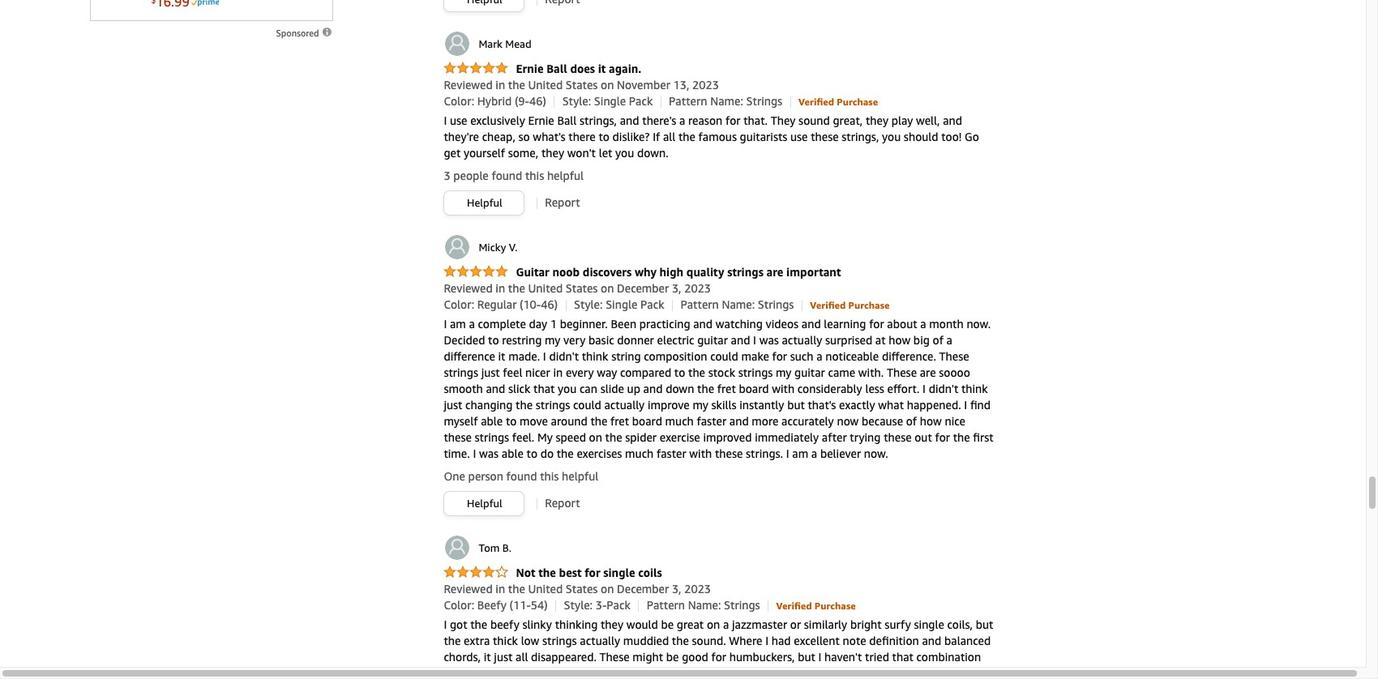 Task type: locate. For each thing, give the bounding box(es) containing it.
0 vertical spatial because
[[862, 414, 903, 428]]

faster down exercise at bottom
[[657, 447, 687, 461]]

pack
[[629, 94, 653, 108], [641, 298, 665, 311], [607, 599, 631, 612]]

3, up great
[[672, 582, 682, 596]]

leave feedback on sponsored ad element
[[276, 27, 333, 38]]

up
[[627, 382, 641, 396]]

2 vertical spatial actually
[[580, 634, 621, 648]]

good
[[682, 650, 709, 664]]

they left 'play'
[[866, 114, 889, 127]]

46) for (10-
[[541, 298, 558, 311]]

this for person
[[540, 470, 559, 483]]

0 vertical spatial color:
[[444, 94, 474, 108]]

1 vertical spatial now.
[[864, 447, 888, 461]]

quality right high at the left top of the page
[[687, 265, 725, 279]]

3 people found this helpful
[[444, 169, 584, 183]]

2 vertical spatial it
[[484, 650, 491, 664]]

3 united from the top
[[528, 582, 563, 596]]

report for 3 people found this helpful
[[545, 196, 580, 209]]

they down what's
[[542, 146, 564, 160]]

strings up around
[[536, 398, 570, 412]]

the inside i use exclusively ernie ball strings, and there's a reason for that. they sound great, they play well, and they're cheap, so what's there to dislike? if all the famous guitarists use these strings, you should too! go get yourself some, they won't let you down.
[[679, 130, 696, 144]]

name: for on
[[688, 599, 721, 612]]

1 vertical spatial but
[[976, 618, 994, 632]]

december for single
[[617, 582, 669, 596]]

combination
[[917, 650, 981, 664]]

0 vertical spatial with
[[772, 382, 795, 396]]

1 reviewed in the united states on december 3, 2023 from the top
[[444, 281, 711, 295]]

exactly
[[839, 398, 875, 412]]

jazzmaster
[[732, 618, 788, 632]]

0 vertical spatial single
[[594, 94, 626, 108]]

strings up jazzmaster
[[724, 599, 760, 612]]

1 vertical spatial reviewed in the united states on december 3, 2023
[[444, 582, 711, 596]]

1 horizontal spatial these
[[887, 366, 917, 380]]

well,
[[916, 114, 940, 127]]

0 horizontal spatial of
[[906, 414, 917, 428]]

famous
[[699, 130, 737, 144]]

0 vertical spatial report link
[[545, 196, 580, 209]]

was
[[760, 333, 779, 347], [479, 447, 499, 461]]

2 states from the top
[[566, 281, 598, 295]]

3 reviewed from the top
[[444, 582, 493, 596]]

for right 'best'
[[585, 566, 601, 580]]

beefy
[[477, 599, 507, 612]]

these up soooo
[[939, 350, 970, 363]]

december for high
[[617, 281, 669, 295]]

states for discovers
[[566, 281, 598, 295]]

play
[[892, 114, 913, 127]]

to up down
[[675, 366, 686, 380]]

1 helpful link from the top
[[445, 191, 524, 215]]

2 report from the top
[[545, 496, 580, 510]]

people
[[454, 169, 489, 183]]

the
[[508, 78, 525, 92], [679, 130, 696, 144], [508, 281, 525, 295], [688, 366, 706, 380], [697, 382, 714, 396], [516, 398, 533, 412], [591, 414, 608, 428], [605, 431, 622, 444], [953, 431, 970, 444], [557, 447, 574, 461], [539, 566, 556, 580], [508, 582, 525, 596], [471, 618, 488, 632], [444, 634, 461, 648], [672, 634, 689, 648]]

are inside "i am a complete day 1 beginner. been practicing and watching videos and learning for about a month now. decided to restring my very basic donner electric guitar and i was actually surprised at how big of a difference it made.  i didn't think string composition could make for such a noticeable difference. these strings just feel nicer in every way compared to the stock strings my guitar came with. these are soooo smooth and slick that you can slide up and down the fret board with considerably less effort. i didn't think just changing the strings could actually improve my skills instantly but that's exactly what happened. i find myself able to move around the fret board much faster and more accurately now because of how nice these strings feel.  my speed on the spider exercise improved immediately after trying these out for the first time. i was able to do the exercises much faster with these strings. i am a believer now."
[[920, 366, 936, 380]]

that down definition
[[892, 650, 914, 664]]

get
[[444, 146, 461, 160]]

pattern for a
[[669, 94, 708, 108]]

| image
[[554, 96, 555, 108], [661, 96, 661, 108], [790, 96, 791, 108], [537, 198, 537, 209], [566, 300, 566, 311], [672, 300, 673, 311], [537, 498, 537, 510]]

smooth
[[444, 382, 483, 396]]

2 report link from the top
[[545, 496, 580, 510]]

single up been
[[606, 298, 638, 311]]

1 reviewed from the top
[[444, 78, 493, 92]]

that's
[[808, 398, 836, 412]]

faster
[[697, 414, 727, 428], [657, 447, 687, 461]]

in for ernie
[[496, 78, 505, 92]]

style: single pack down reviewed in the united states on november 13, 2023
[[562, 94, 653, 108]]

2 horizontal spatial are
[[920, 366, 936, 380]]

1 vertical spatial board
[[632, 414, 662, 428]]

reviewed in the united states on december 3, 2023
[[444, 281, 711, 295], [444, 582, 711, 596]]

because down what
[[862, 414, 903, 428]]

pattern
[[669, 94, 708, 108], [681, 298, 719, 311], [647, 599, 685, 612]]

believer
[[821, 447, 861, 461]]

still
[[522, 667, 541, 680]]

pattern name: strings
[[669, 94, 783, 108], [681, 298, 794, 311], [647, 599, 760, 612]]

2 vertical spatial pattern
[[647, 599, 685, 612]]

are left important
[[767, 265, 784, 279]]

2 reviewed in the united states on december 3, 2023 from the top
[[444, 582, 711, 596]]

got
[[450, 618, 468, 632]]

skills
[[712, 398, 737, 412]]

0 horizontal spatial they're
[[444, 130, 479, 144]]

my left skills
[[693, 398, 709, 412]]

they down 3- on the bottom left
[[601, 618, 624, 632]]

with up instantly
[[772, 382, 795, 396]]

0 vertical spatial how
[[889, 333, 911, 347]]

1 vertical spatial these
[[887, 366, 917, 380]]

1 vertical spatial verified purchase
[[810, 299, 890, 311]]

1 vertical spatial pattern
[[681, 298, 719, 311]]

these down the sound
[[811, 130, 839, 144]]

pattern name: strings up reason on the top
[[669, 94, 783, 108]]

think
[[582, 350, 609, 363], [962, 382, 988, 396]]

single left coils on the left bottom of page
[[604, 566, 635, 580]]

2 vertical spatial you
[[558, 382, 577, 396]]

pattern for practicing
[[681, 298, 719, 311]]

be left great
[[661, 618, 674, 632]]

watching
[[716, 317, 763, 331]]

with down exercise at bottom
[[690, 447, 712, 461]]

2 reviewed from the top
[[444, 281, 493, 295]]

3, down guitar noob discovers why high quality strings are important
[[672, 281, 682, 295]]

verified purchase for for
[[810, 299, 890, 311]]

videos
[[766, 317, 799, 331]]

1 vertical spatial verified purchase link
[[810, 298, 890, 311]]

are down difference.
[[920, 366, 936, 380]]

2 horizontal spatial you
[[882, 130, 901, 144]]

guitar down watching
[[698, 333, 728, 347]]

3 color: from the top
[[444, 599, 474, 612]]

2 vertical spatial name:
[[688, 599, 721, 612]]

pattern name: strings for on
[[647, 599, 760, 612]]

1 vertical spatial ball
[[557, 114, 577, 127]]

1 horizontal spatial they're
[[652, 667, 687, 680]]

1 vertical spatial states
[[566, 281, 598, 295]]

0 horizontal spatial they
[[542, 146, 564, 160]]

verified for or
[[776, 600, 812, 612]]

0 vertical spatial this
[[525, 169, 544, 183]]

b.
[[503, 542, 512, 555]]

december
[[617, 281, 669, 295], [617, 582, 669, 596]]

1 vertical spatial verified
[[810, 299, 846, 311]]

didn't up happened.
[[929, 382, 959, 396]]

0 vertical spatial helpful
[[467, 196, 503, 209]]

2 helpful from the top
[[467, 497, 503, 510]]

more
[[752, 414, 779, 428]]

(9-
[[515, 94, 530, 108]]

move
[[520, 414, 548, 428]]

but up have
[[798, 650, 816, 664]]

pack up would
[[607, 599, 631, 612]]

united for ball
[[528, 78, 563, 92]]

1 vertical spatial 2023
[[685, 281, 711, 295]]

0 horizontal spatial strings,
[[580, 114, 617, 127]]

these left out
[[884, 431, 912, 444]]

2 december from the top
[[617, 582, 669, 596]]

1 horizontal spatial because
[[862, 414, 903, 428]]

verified purchase link up learning at right
[[810, 298, 890, 311]]

just left feel
[[481, 366, 500, 380]]

2 3, from the top
[[672, 582, 682, 596]]

these
[[939, 350, 970, 363], [887, 366, 917, 380], [600, 650, 630, 664]]

it inside "i am a complete day 1 beginner. been practicing and watching videos and learning for about a month now. decided to restring my very basic donner electric guitar and i was actually surprised at how big of a difference it made.  i didn't think string composition could make for such a noticeable difference. these strings just feel nicer in every way compared to the stock strings my guitar came with. these are soooo smooth and slick that you can slide up and down the fret board with considerably less effort. i didn't think just changing the strings could actually improve my skills instantly but that's exactly what happened. i find myself able to move around the fret board much faster and more accurately now because of how nice these strings feel.  my speed on the spider exercise improved immediately after trying these out for the first time. i was able to do the exercises much faster with these strings. i am a believer now."
[[498, 350, 506, 363]]

0 vertical spatial fret
[[717, 382, 736, 396]]

report down the one person found this helpful
[[545, 496, 580, 510]]

0 vertical spatial quality
[[687, 265, 725, 279]]

guitar down such on the right bottom
[[795, 366, 825, 380]]

i down the excellent
[[819, 650, 822, 664]]

regular
[[477, 298, 517, 311]]

1 report link from the top
[[545, 196, 580, 209]]

december down guitar noob discovers why high quality strings are important link
[[617, 281, 669, 295]]

1 vertical spatial because
[[608, 667, 649, 680]]

0 horizontal spatial it
[[484, 650, 491, 664]]

1 horizontal spatial are
[[900, 667, 917, 680]]

found for person
[[506, 470, 537, 483]]

style: single pack up been
[[574, 298, 665, 311]]

just
[[481, 366, 500, 380], [444, 398, 463, 412], [494, 650, 513, 664]]

purchase up great,
[[837, 96, 878, 108]]

1 vertical spatial helpful
[[562, 470, 599, 483]]

should
[[904, 130, 939, 144]]

0 vertical spatial actually
[[782, 333, 823, 347]]

0 horizontal spatial am
[[450, 317, 466, 331]]

united for the
[[528, 582, 563, 596]]

1 3, from the top
[[672, 281, 682, 295]]

name:
[[710, 94, 744, 108], [722, 298, 755, 311], [688, 599, 721, 612]]

accurately
[[782, 414, 834, 428]]

are for about
[[920, 366, 936, 380]]

actually up such on the right bottom
[[782, 333, 823, 347]]

a up 'sound.'
[[723, 618, 729, 632]]

verified purchase up learning at right
[[810, 299, 890, 311]]

nicer
[[526, 366, 550, 380]]

why
[[635, 265, 657, 279]]

3 states from the top
[[566, 582, 598, 596]]

1 states from the top
[[566, 78, 598, 92]]

changing
[[466, 398, 513, 412]]

0 horizontal spatial how
[[889, 333, 911, 347]]

46) down ernie ball does it again. link
[[530, 94, 546, 108]]

2023 for and
[[685, 281, 711, 295]]

2 vertical spatial united
[[528, 582, 563, 596]]

0 vertical spatial strings,
[[580, 114, 617, 127]]

name: up reason on the top
[[710, 94, 744, 108]]

verified purchase up similarly
[[776, 600, 856, 612]]

1 vertical spatial faster
[[657, 447, 687, 461]]

report link for 3 people found this helpful
[[545, 196, 580, 209]]

all down low
[[516, 650, 528, 664]]

i left still
[[516, 667, 519, 680]]

2 color: from the top
[[444, 298, 474, 311]]

exclusively
[[470, 114, 525, 127]]

use
[[450, 114, 467, 127], [791, 130, 808, 144]]

happened.
[[907, 398, 961, 412]]

pattern name: strings for watching
[[681, 298, 794, 311]]

found right person
[[506, 470, 537, 483]]

helpful for 3 people found this helpful
[[547, 169, 584, 183]]

big
[[914, 333, 930, 347]]

a inside i got the beefy slinky thinking they would be great on a jazzmaster or similarly bright surfy single coils, but the extra thick low strings actually muddied the sound. where i had excellent note definition and balanced chords, it just all disappeared. these might be good for humbuckers, but i haven't tried that combination yet. however, i still gave 4 stars because they're quality strings and i have other sets that are great. pl
[[723, 618, 729, 632]]

the down slick on the bottom left
[[516, 398, 533, 412]]

1 vertical spatial single
[[606, 298, 638, 311]]

you down 'play'
[[882, 130, 901, 144]]

basic
[[589, 333, 614, 347]]

0 vertical spatial use
[[450, 114, 467, 127]]

verified for learning
[[810, 299, 846, 311]]

that down tried
[[876, 667, 897, 680]]

reviewed
[[444, 78, 493, 92], [444, 281, 493, 295], [444, 582, 493, 596]]

verified purchase link for great,
[[799, 94, 878, 108]]

am up decided
[[450, 317, 466, 331]]

1 horizontal spatial it
[[498, 350, 506, 363]]

where
[[729, 634, 763, 648]]

verified up learning at right
[[810, 299, 846, 311]]

united up 54)
[[528, 582, 563, 596]]

2 united from the top
[[528, 281, 563, 295]]

ball
[[547, 62, 567, 76], [557, 114, 577, 127]]

single
[[594, 94, 626, 108], [606, 298, 638, 311]]

guitar noob discovers why high quality strings are important link
[[444, 265, 841, 280]]

2 helpful link from the top
[[445, 492, 524, 516]]

0 horizontal spatial with
[[690, 447, 712, 461]]

0 vertical spatial pack
[[629, 94, 653, 108]]

0 vertical spatial could
[[711, 350, 739, 363]]

| image up there's
[[661, 96, 661, 108]]

0 vertical spatial purchase
[[837, 96, 878, 108]]

the down reason on the top
[[679, 130, 696, 144]]

1 color: from the top
[[444, 94, 474, 108]]

0 horizontal spatial much
[[625, 447, 654, 461]]

2023 for reason
[[693, 78, 719, 92]]

1 vertical spatial this
[[540, 470, 559, 483]]

1 report from the top
[[545, 196, 580, 209]]

0 horizontal spatial now.
[[864, 447, 888, 461]]

pattern up would
[[647, 599, 685, 612]]

are for bright
[[900, 667, 917, 680]]

trying
[[850, 431, 881, 444]]

all right if
[[663, 130, 676, 144]]

i inside i use exclusively ernie ball strings, and there's a reason for that. they sound great, they play well, and they're cheap, so what's there to dislike? if all the famous guitarists use these strings, you should too! go get yourself some, they won't let you down.
[[444, 114, 447, 127]]

strings up the smooth
[[444, 366, 478, 380]]

54)
[[531, 599, 548, 612]]

0 horizontal spatial all
[[516, 650, 528, 664]]

1 vertical spatial 46)
[[541, 298, 558, 311]]

single for november
[[594, 94, 626, 108]]

for inside not the best for single coils link
[[585, 566, 601, 580]]

donner
[[617, 333, 654, 347]]

pattern for be
[[647, 599, 685, 612]]

in for not
[[496, 582, 505, 596]]

0 horizontal spatial you
[[558, 382, 577, 396]]

1 horizontal spatial faster
[[697, 414, 727, 428]]

0 vertical spatial was
[[760, 333, 779, 347]]

actually down the up
[[604, 398, 645, 412]]

1 vertical spatial style:
[[574, 298, 603, 311]]

all inside i use exclusively ernie ball strings, and there's a reason for that. they sound great, they play well, and they're cheap, so what's there to dislike? if all the famous guitarists use these strings, you should too! go get yourself some, they won't let you down.
[[663, 130, 676, 144]]

the up extra
[[471, 618, 488, 632]]

united down the guitar
[[528, 281, 563, 295]]

0 vertical spatial ball
[[547, 62, 567, 76]]

actually down thinking
[[580, 634, 621, 648]]

extra
[[464, 634, 490, 648]]

they're inside i got the beefy slinky thinking they would be great on a jazzmaster or similarly bright surfy single coils, but the extra thick low strings actually muddied the sound. where i had excellent note definition and balanced chords, it just all disappeared. these might be good for humbuckers, but i haven't tried that combination yet. however, i still gave 4 stars because they're quality strings and i have other sets that are great. pl
[[652, 667, 687, 680]]

report for one person found this helpful
[[545, 496, 580, 510]]

0 vertical spatial are
[[767, 265, 784, 279]]

0 vertical spatial they're
[[444, 130, 479, 144]]

1 vertical spatial just
[[444, 398, 463, 412]]

verified purchase up great,
[[799, 96, 878, 108]]

to
[[599, 130, 610, 144], [488, 333, 499, 347], [675, 366, 686, 380], [506, 414, 517, 428], [527, 447, 538, 461]]

pattern name: strings for for
[[669, 94, 783, 108]]

you
[[882, 130, 901, 144], [616, 146, 634, 160], [558, 382, 577, 396]]

reviewed in the united states on december 3, 2023 for discovers
[[444, 281, 711, 295]]

these up stars
[[600, 650, 630, 664]]

1 united from the top
[[528, 78, 563, 92]]

1 vertical spatial 3,
[[672, 582, 682, 596]]

1 horizontal spatial with
[[772, 382, 795, 396]]

similarly
[[804, 618, 848, 632]]

0 vertical spatial 3,
[[672, 281, 682, 295]]

2 vertical spatial states
[[566, 582, 598, 596]]

you inside "i am a complete day 1 beginner. been practicing and watching videos and learning for about a month now. decided to restring my very basic donner electric guitar and i was actually surprised at how big of a difference it made.  i didn't think string composition could make for such a noticeable difference. these strings just feel nicer in every way compared to the stock strings my guitar came with. these are soooo smooth and slick that you can slide up and down the fret board with considerably less effort. i didn't think just changing the strings could actually improve my skills instantly but that's exactly what happened. i find myself able to move around the fret board much faster and more accurately now because of how nice these strings feel.  my speed on the spider exercise improved immediately after trying these out for the first time. i was able to do the exercises much faster with these strings. i am a believer now."
[[558, 382, 577, 396]]

report link down the one person found this helpful
[[545, 496, 580, 510]]

pack for there's
[[629, 94, 653, 108]]

pack for would
[[607, 599, 631, 612]]

| image
[[537, 0, 537, 5], [802, 300, 803, 311], [556, 601, 556, 612], [638, 601, 639, 612], [768, 601, 769, 612]]

but
[[788, 398, 805, 412], [976, 618, 994, 632], [798, 650, 816, 664]]

0 vertical spatial verified purchase
[[799, 96, 878, 108]]

single inside i got the beefy slinky thinking they would be great on a jazzmaster or similarly bright surfy single coils, but the extra thick low strings actually muddied the sound. where i had excellent note definition and balanced chords, it just all disappeared. these might be good for humbuckers, but i haven't tried that combination yet. however, i still gave 4 stars because they're quality strings and i have other sets that are great. pl
[[914, 618, 945, 632]]

1 vertical spatial helpful
[[467, 497, 503, 510]]

united for noob
[[528, 281, 563, 295]]

december down coils on the left bottom of page
[[617, 582, 669, 596]]

a down month
[[947, 333, 953, 347]]

states for best
[[566, 582, 598, 596]]

0 vertical spatial of
[[933, 333, 944, 347]]

0 vertical spatial verified purchase link
[[799, 94, 878, 108]]

purchase for similarly
[[815, 600, 856, 612]]

0 vertical spatial it
[[598, 62, 606, 76]]

2023 for great
[[685, 582, 711, 596]]

1 december from the top
[[617, 281, 669, 295]]

0 horizontal spatial board
[[632, 414, 662, 428]]

reason
[[688, 114, 723, 127]]

style: up thinking
[[564, 599, 593, 612]]

style: for strings,
[[562, 94, 591, 108]]

0 horizontal spatial fret
[[611, 414, 629, 428]]

and up combination at the right bottom of page
[[922, 634, 942, 648]]

it
[[598, 62, 606, 76], [498, 350, 506, 363], [484, 650, 491, 664]]

1 helpful from the top
[[467, 196, 503, 209]]

great,
[[833, 114, 863, 127]]

verified purchase for great,
[[799, 96, 878, 108]]

helpful link down person
[[445, 492, 524, 516]]

now
[[837, 414, 859, 428]]

these inside i use exclusively ernie ball strings, and there's a reason for that. they sound great, they play well, and they're cheap, so what's there to dislike? if all the famous guitarists use these strings, you should too! go get yourself some, they won't let you down.
[[811, 130, 839, 144]]

important
[[787, 265, 841, 279]]

some,
[[508, 146, 539, 160]]

1 vertical spatial it
[[498, 350, 506, 363]]

1 horizontal spatial single
[[914, 618, 945, 632]]

such
[[790, 350, 814, 363]]

1 vertical spatial report link
[[545, 496, 580, 510]]

are inside i got the beefy slinky thinking they would be great on a jazzmaster or similarly bright surfy single coils, but the extra thick low strings actually muddied the sound. where i had excellent note definition and balanced chords, it just all disappeared. these might be good for humbuckers, but i haven't tried that combination yet. however, i still gave 4 stars because they're quality strings and i have other sets that are great. pl
[[900, 667, 917, 680]]

0 vertical spatial style:
[[562, 94, 591, 108]]

was down videos
[[760, 333, 779, 347]]

report link for one person found this helpful
[[545, 496, 580, 510]]

helpful link for people
[[445, 191, 524, 215]]

strings down the make
[[739, 366, 773, 380]]

style: single pack for november
[[562, 94, 653, 108]]

2 vertical spatial reviewed
[[444, 582, 493, 596]]

strings
[[746, 94, 783, 108], [758, 298, 794, 311], [724, 599, 760, 612]]

1 vertical spatial quality
[[690, 667, 726, 680]]

1 vertical spatial able
[[502, 447, 524, 461]]

guitarists
[[740, 130, 788, 144]]

pattern down 13,
[[669, 94, 708, 108]]

the up (10-
[[508, 281, 525, 295]]

you down dislike?
[[616, 146, 634, 160]]

but inside "i am a complete day 1 beginner. been practicing and watching videos and learning for about a month now. decided to restring my very basic donner electric guitar and i was actually surprised at how big of a difference it made.  i didn't think string composition could make for such a noticeable difference. these strings just feel nicer in every way compared to the stock strings my guitar came with. these are soooo smooth and slick that you can slide up and down the fret board with considerably less effort. i didn't think just changing the strings could actually improve my skills instantly but that's exactly what happened. i find myself able to move around the fret board much faster and more accurately now because of how nice these strings feel.  my speed on the spider exercise improved immediately after trying these out for the first time. i was able to do the exercises much faster with these strings. i am a believer now."
[[788, 398, 805, 412]]

1 vertical spatial name:
[[722, 298, 755, 311]]

my
[[538, 431, 553, 444]]

actually inside i got the beefy slinky thinking they would be great on a jazzmaster or similarly bright surfy single coils, but the extra thick low strings actually muddied the sound. where i had excellent note definition and balanced chords, it just all disappeared. these might be good for humbuckers, but i haven't tried that combination yet. however, i still gave 4 stars because they're quality strings and i have other sets that are great. pl
[[580, 634, 621, 648]]

of
[[933, 333, 944, 347], [906, 414, 917, 428]]

0 vertical spatial just
[[481, 366, 500, 380]]

on inside "i am a complete day 1 beginner. been practicing and watching videos and learning for about a month now. decided to restring my very basic donner electric guitar and i was actually surprised at how big of a difference it made.  i didn't think string composition could make for such a noticeable difference. these strings just feel nicer in every way compared to the stock strings my guitar came with. these are soooo smooth and slick that you can slide up and down the fret board with considerably less effort. i didn't think just changing the strings could actually improve my skills instantly but that's exactly what happened. i find myself able to move around the fret board much faster and more accurately now because of how nice these strings feel.  my speed on the spider exercise improved immediately after trying these out for the first time. i was able to do the exercises much faster with these strings. i am a believer now."
[[589, 431, 602, 444]]

0 vertical spatial pattern name: strings
[[669, 94, 783, 108]]

to inside i use exclusively ernie ball strings, and there's a reason for that. they sound great, they play well, and they're cheap, so what's there to dislike? if all the famous guitarists use these strings, you should too! go get yourself some, they won't let you down.
[[599, 130, 610, 144]]

for inside i got the beefy slinky thinking they would be great on a jazzmaster or similarly bright surfy single coils, but the extra thick low strings actually muddied the sound. where i had excellent note definition and balanced chords, it just all disappeared. these might be good for humbuckers, but i haven't tried that combination yet. however, i still gave 4 stars because they're quality strings and i have other sets that are great. pl
[[712, 650, 727, 664]]

46) up 1
[[541, 298, 558, 311]]

haven't
[[825, 650, 862, 664]]

helpful link down people
[[445, 191, 524, 215]]

reviewed in the united states on december 3, 2023 down the noob at the top left of the page
[[444, 281, 711, 295]]

0 vertical spatial didn't
[[549, 350, 579, 363]]

made.
[[509, 350, 540, 363]]

1 vertical spatial found
[[506, 470, 537, 483]]

0 vertical spatial guitar
[[698, 333, 728, 347]]

slide
[[601, 382, 624, 396]]

it inside ernie ball does it again. link
[[598, 62, 606, 76]]

2 vertical spatial verified purchase link
[[776, 599, 856, 612]]

now. right month
[[967, 317, 991, 331]]

on up 3- on the bottom left
[[601, 582, 614, 596]]

quality down 'good'
[[690, 667, 726, 680]]

in
[[496, 78, 505, 92], [496, 281, 505, 295], [553, 366, 563, 380], [496, 582, 505, 596]]

are
[[767, 265, 784, 279], [920, 366, 936, 380], [900, 667, 917, 680]]

balanced
[[945, 634, 991, 648]]

0 vertical spatial my
[[545, 333, 561, 347]]



Task type: describe. For each thing, give the bounding box(es) containing it.
| image up practicing at top
[[672, 300, 673, 311]]

after
[[822, 431, 847, 444]]

because inside i got the beefy slinky thinking they would be great on a jazzmaster or similarly bright surfy single coils, but the extra thick low strings actually muddied the sound. where i had excellent note definition and balanced chords, it just all disappeared. these might be good for humbuckers, but i haven't tried that combination yet. however, i still gave 4 stars because they're quality strings and i have other sets that are great. pl
[[608, 667, 649, 680]]

do
[[541, 447, 554, 461]]

coils,
[[948, 618, 973, 632]]

not the best for single coils link
[[444, 566, 662, 581]]

this for people
[[525, 169, 544, 183]]

nice
[[945, 414, 966, 428]]

surprised
[[826, 333, 873, 347]]

1 vertical spatial how
[[920, 414, 942, 428]]

too!
[[942, 130, 962, 144]]

0 horizontal spatial could
[[573, 398, 601, 412]]

yourself
[[464, 146, 505, 160]]

coils
[[638, 566, 662, 580]]

november
[[617, 78, 671, 92]]

1 horizontal spatial board
[[739, 382, 769, 396]]

and up improved
[[730, 414, 749, 428]]

spider
[[625, 431, 657, 444]]

verified for sound
[[799, 96, 835, 108]]

style: single pack for december
[[574, 298, 665, 311]]

string
[[612, 350, 641, 363]]

3
[[444, 169, 451, 183]]

on for it
[[601, 78, 614, 92]]

helpful for people
[[467, 196, 503, 209]]

style: for 1
[[574, 298, 603, 311]]

purchase for great,
[[837, 96, 878, 108]]

| image down the one person found this helpful
[[537, 498, 537, 510]]

strings for that.
[[746, 94, 783, 108]]

micky v.
[[479, 241, 518, 254]]

reviewed for hybrid
[[444, 78, 493, 92]]

tried
[[865, 650, 889, 664]]

strings up "disappeared."
[[543, 634, 577, 648]]

1 horizontal spatial of
[[933, 333, 944, 347]]

and up 'electric'
[[694, 317, 713, 331]]

all inside i got the beefy slinky thinking they would be great on a jazzmaster or similarly bright surfy single coils, but the extra thick low strings actually muddied the sound. where i had excellent note definition and balanced chords, it just all disappeared. these might be good for humbuckers, but i haven't tried that combination yet. however, i still gave 4 stars because they're quality strings and i have other sets that are great. pl
[[516, 650, 528, 664]]

0 horizontal spatial didn't
[[549, 350, 579, 363]]

feel
[[503, 366, 523, 380]]

these down improved
[[715, 447, 743, 461]]

| image down 3 people found this helpful
[[537, 198, 537, 209]]

0 horizontal spatial single
[[604, 566, 635, 580]]

disappeared.
[[531, 650, 597, 664]]

verified purchase link for similarly
[[776, 599, 856, 612]]

guitar
[[516, 265, 550, 279]]

color: for got
[[444, 599, 474, 612]]

immediately
[[755, 431, 819, 444]]

0 vertical spatial they
[[866, 114, 889, 127]]

tom b.
[[479, 542, 512, 555]]

to left do on the bottom of the page
[[527, 447, 538, 461]]

on inside i got the beefy slinky thinking they would be great on a jazzmaster or similarly bright surfy single coils, but the extra thick low strings actually muddied the sound. where i had excellent note definition and balanced chords, it just all disappeared. these might be good for humbuckers, but i haven't tried that combination yet. however, i still gave 4 stars because they're quality strings and i have other sets that are great. pl
[[707, 618, 720, 632]]

color: regular (10-46)
[[444, 298, 558, 311]]

strings.
[[746, 447, 783, 461]]

3, for quality
[[672, 281, 682, 295]]

1 horizontal spatial use
[[791, 130, 808, 144]]

a up decided
[[469, 317, 475, 331]]

time.
[[444, 447, 470, 461]]

0 vertical spatial now.
[[967, 317, 991, 331]]

1 horizontal spatial didn't
[[929, 382, 959, 396]]

single for december
[[606, 298, 638, 311]]

0 horizontal spatial my
[[545, 333, 561, 347]]

1 vertical spatial of
[[906, 414, 917, 428]]

a inside i use exclusively ernie ball strings, and there's a reason for that. they sound great, they play well, and they're cheap, so what's there to dislike? if all the famous guitarists use these strings, you should too! go get yourself some, they won't let you down.
[[679, 114, 685, 127]]

on for for
[[601, 582, 614, 596]]

1 horizontal spatial could
[[711, 350, 739, 363]]

i right time.
[[473, 447, 476, 461]]

0 vertical spatial you
[[882, 130, 901, 144]]

just inside i got the beefy slinky thinking they would be great on a jazzmaster or similarly bright surfy single coils, but the extra thick low strings actually muddied the sound. where i had excellent note definition and balanced chords, it just all disappeared. these might be good for humbuckers, but i haven't tried that combination yet. however, i still gave 4 stars because they're quality strings and i have other sets that are great. pl
[[494, 650, 513, 664]]

it inside i got the beefy slinky thinking they would be great on a jazzmaster or similarly bright surfy single coils, but the extra thick low strings actually muddied the sound. where i had excellent note definition and balanced chords, it just all disappeared. these might be good for humbuckers, but i haven't tried that combination yet. however, i still gave 4 stars because they're quality strings and i have other sets that are great. pl
[[484, 650, 491, 664]]

speed
[[556, 431, 586, 444]]

ernie inside i use exclusively ernie ball strings, and there's a reason for that. they sound great, they play well, and they're cheap, so what's there to dislike? if all the famous guitarists use these strings, you should too! go get yourself some, they won't let you down.
[[528, 114, 554, 127]]

reviewed in the united states on december 3, 2023 for best
[[444, 582, 711, 596]]

0 horizontal spatial think
[[582, 350, 609, 363]]

i left have
[[789, 667, 792, 680]]

in for guitar
[[496, 281, 505, 295]]

purchase for for
[[849, 299, 890, 311]]

name: for for
[[710, 94, 744, 108]]

they're inside i use exclusively ernie ball strings, and there's a reason for that. they sound great, they play well, and they're cheap, so what's there to dislike? if all the famous guitarists use these strings, you should too! go get yourself some, they won't let you down.
[[444, 130, 479, 144]]

i up the make
[[753, 333, 757, 347]]

learning
[[824, 317, 866, 331]]

humbuckers,
[[730, 650, 795, 664]]

pack for been
[[641, 298, 665, 311]]

0 vertical spatial ernie
[[516, 62, 544, 76]]

a up big
[[921, 317, 927, 331]]

1 horizontal spatial fret
[[717, 382, 736, 396]]

day
[[529, 317, 547, 331]]

the down speed
[[557, 447, 574, 461]]

down.
[[637, 146, 669, 160]]

0 horizontal spatial are
[[767, 265, 784, 279]]

for inside i use exclusively ernie ball strings, and there's a reason for that. they sound great, they play well, and they're cheap, so what's there to dislike? if all the famous guitarists use these strings, you should too! go get yourself some, they won't let you down.
[[726, 114, 741, 127]]

1 horizontal spatial think
[[962, 382, 988, 396]]

0 vertical spatial faster
[[697, 414, 727, 428]]

stock
[[708, 366, 736, 380]]

1 horizontal spatial strings,
[[842, 130, 879, 144]]

and down humbuckers,
[[767, 667, 786, 680]]

and up changing
[[486, 382, 505, 396]]

the up exercises
[[605, 431, 622, 444]]

first
[[973, 431, 994, 444]]

1
[[550, 317, 557, 331]]

| image up they
[[790, 96, 791, 108]]

| image up would
[[638, 601, 639, 612]]

a left believer
[[812, 447, 818, 461]]

around
[[551, 414, 588, 428]]

month
[[930, 317, 964, 331]]

so
[[519, 130, 530, 144]]

restring
[[502, 333, 542, 347]]

i left find
[[964, 398, 968, 412]]

and down watching
[[731, 333, 750, 347]]

i up happened.
[[923, 382, 926, 396]]

reviewed for regular
[[444, 281, 493, 295]]

helpful for one person found this helpful
[[562, 470, 599, 483]]

surfy
[[885, 618, 911, 632]]

at
[[876, 333, 886, 347]]

high
[[660, 265, 684, 279]]

on for why
[[601, 281, 614, 295]]

2 vertical spatial but
[[798, 650, 816, 664]]

1 vertical spatial was
[[479, 447, 499, 461]]

color: for am
[[444, 298, 474, 311]]

strings left feel.
[[475, 431, 509, 444]]

0 vertical spatial these
[[939, 350, 970, 363]]

micky v. link
[[444, 234, 518, 261]]

great.
[[920, 667, 949, 680]]

in inside "i am a complete day 1 beginner. been practicing and watching videos and learning for about a month now. decided to restring my very basic donner electric guitar and i was actually surprised at how big of a difference it made.  i didn't think string composition could make for such a noticeable difference. these strings just feel nicer in every way compared to the stock strings my guitar came with. these are soooo smooth and slick that you can slide up and down the fret board with considerably less effort. i didn't think just changing the strings could actually improve my skills instantly but that's exactly what happened. i find myself able to move around the fret board much faster and more accurately now because of how nice these strings feel.  my speed on the spider exercise improved immediately after trying these out for the first time. i was able to do the exercises much faster with these strings. i am a believer now."
[[553, 366, 563, 380]]

strings for a
[[724, 599, 760, 612]]

i down 'immediately'
[[786, 447, 790, 461]]

the up (9-
[[508, 78, 525, 92]]

1 horizontal spatial much
[[665, 414, 694, 428]]

person
[[468, 470, 504, 483]]

2 vertical spatial that
[[876, 667, 897, 680]]

name: for watching
[[722, 298, 755, 311]]

| image down important
[[802, 300, 803, 311]]

i up the nicer
[[543, 350, 546, 363]]

the up down
[[688, 366, 706, 380]]

electric
[[657, 333, 695, 347]]

1 vertical spatial they
[[542, 146, 564, 160]]

helpful link for person
[[445, 492, 524, 516]]

does
[[570, 62, 595, 76]]

excellent
[[794, 634, 840, 648]]

1 horizontal spatial guitar
[[795, 366, 825, 380]]

a right such on the right bottom
[[817, 350, 823, 363]]

0 vertical spatial be
[[661, 618, 674, 632]]

style: for thinking
[[564, 599, 593, 612]]

strings down humbuckers,
[[729, 667, 764, 680]]

| image up ernie ball does it again. link
[[537, 0, 537, 5]]

best
[[559, 566, 582, 580]]

noticeable
[[826, 350, 879, 363]]

because inside "i am a complete day 1 beginner. been practicing and watching videos and learning for about a month now. decided to restring my very basic donner electric guitar and i was actually surprised at how big of a difference it made.  i didn't think string composition could make for such a noticeable difference. these strings just feel nicer in every way compared to the stock strings my guitar came with. these are soooo smooth and slick that you can slide up and down the fret board with considerably less effort. i didn't think just changing the strings could actually improve my skills instantly but that's exactly what happened. i find myself able to move around the fret board much faster and more accurately now because of how nice these strings feel.  my speed on the spider exercise improved immediately after trying these out for the first time. i was able to do the exercises much faster with these strings. i am a believer now."
[[862, 414, 903, 428]]

gave
[[544, 667, 568, 680]]

for right out
[[935, 431, 950, 444]]

thick
[[493, 634, 518, 648]]

states for does
[[566, 78, 598, 92]]

1 vertical spatial that
[[892, 650, 914, 664]]

for left such on the right bottom
[[772, 350, 787, 363]]

quality inside i got the beefy slinky thinking they would be great on a jazzmaster or similarly bright surfy single coils, but the extra thick low strings actually muddied the sound. where i had excellent note definition and balanced chords, it just all disappeared. these might be good for humbuckers, but i haven't tried that combination yet. however, i still gave 4 stars because they're quality strings and i have other sets that are great. pl
[[690, 667, 726, 680]]

1 vertical spatial am
[[793, 447, 809, 461]]

i left had
[[766, 634, 769, 648]]

that inside "i am a complete day 1 beginner. been practicing and watching videos and learning for about a month now. decided to restring my very basic donner electric guitar and i was actually surprised at how big of a difference it made.  i didn't think string composition could make for such a noticeable difference. these strings just feel nicer in every way compared to the stock strings my guitar came with. these are soooo smooth and slick that you can slide up and down the fret board with considerably less effort. i didn't think just changing the strings could actually improve my skills instantly but that's exactly what happened. i find myself able to move around the fret board much faster and more accurately now because of how nice these strings feel.  my speed on the spider exercise improved immediately after trying these out for the first time. i was able to do the exercises much faster with these strings. i am a believer now."
[[534, 382, 555, 396]]

dislike?
[[613, 130, 650, 144]]

the right not
[[539, 566, 556, 580]]

these inside i got the beefy slinky thinking they would be great on a jazzmaster or similarly bright surfy single coils, but the extra thick low strings actually muddied the sound. where i had excellent note definition and balanced chords, it just all disappeared. these might be good for humbuckers, but i haven't tried that combination yet. however, i still gave 4 stars because they're quality strings and i have other sets that are great. pl
[[600, 650, 630, 664]]

color: for use
[[444, 94, 474, 108]]

what's
[[533, 130, 566, 144]]

beefy
[[491, 618, 520, 632]]

i up decided
[[444, 317, 447, 331]]

strings for videos
[[758, 298, 794, 311]]

helpful for person
[[467, 497, 503, 510]]

found for people
[[492, 169, 523, 183]]

sponsored link
[[276, 25, 333, 41]]

and down compared
[[644, 382, 663, 396]]

1 horizontal spatial my
[[693, 398, 709, 412]]

and right videos
[[802, 317, 821, 331]]

to up feel.
[[506, 414, 517, 428]]

mark mead link
[[444, 30, 532, 58]]

3-
[[596, 599, 607, 612]]

| image down reviewed in the united states on november 13, 2023
[[554, 96, 555, 108]]

the down great
[[672, 634, 689, 648]]

cheap,
[[482, 130, 516, 144]]

1 horizontal spatial was
[[760, 333, 779, 347]]

yet.
[[444, 667, 463, 680]]

noob
[[553, 265, 580, 279]]

guitar noob discovers why high quality strings are important
[[516, 265, 841, 279]]

| image up beginner.
[[566, 300, 566, 311]]

down
[[666, 382, 694, 396]]

13,
[[673, 78, 690, 92]]

reviewed for beefy
[[444, 582, 493, 596]]

strings up watching
[[728, 265, 764, 279]]

(11-
[[510, 599, 531, 612]]

ball inside i use exclusively ernie ball strings, and there's a reason for that. they sound great, they play well, and they're cheap, so what's there to dislike? if all the famous guitarists use these strings, you should too! go get yourself some, they won't let you down.
[[557, 114, 577, 127]]

1 vertical spatial actually
[[604, 398, 645, 412]]

0 horizontal spatial guitar
[[698, 333, 728, 347]]

they
[[771, 114, 796, 127]]

| image right 54)
[[556, 601, 556, 612]]

soooo
[[939, 366, 970, 380]]

1 vertical spatial be
[[666, 650, 679, 664]]

2 horizontal spatial my
[[776, 366, 792, 380]]

| image up jazzmaster
[[768, 601, 769, 612]]

ernie ball does it again.
[[516, 62, 642, 76]]

the up (11-
[[508, 582, 525, 596]]

verified purchase link for for
[[810, 298, 890, 311]]

the down stock
[[697, 382, 714, 396]]

the right around
[[591, 414, 608, 428]]

and up dislike?
[[620, 114, 640, 127]]

might
[[633, 650, 663, 664]]

feel.
[[512, 431, 535, 444]]

would
[[627, 618, 658, 632]]

46) for (9-
[[530, 94, 546, 108]]

color: beefy (11-54)
[[444, 599, 548, 612]]

one
[[444, 470, 465, 483]]

reviewed in the united states on november 13, 2023
[[444, 78, 719, 92]]

v.
[[509, 241, 518, 254]]

1 vertical spatial you
[[616, 146, 634, 160]]

the down nice
[[953, 431, 970, 444]]

0 vertical spatial am
[[450, 317, 466, 331]]

to down the complete
[[488, 333, 499, 347]]

composition
[[644, 350, 708, 363]]

verified purchase for similarly
[[776, 600, 856, 612]]

tom
[[479, 542, 500, 555]]

for up the at
[[869, 317, 884, 331]]

i left got
[[444, 618, 447, 632]]

and up too!
[[943, 114, 963, 127]]

these up time.
[[444, 431, 472, 444]]

they inside i got the beefy slinky thinking they would be great on a jazzmaster or similarly bright surfy single coils, but the extra thick low strings actually muddied the sound. where i had excellent note definition and balanced chords, it just all disappeared. these might be good for humbuckers, but i haven't tried that combination yet. however, i still gave 4 stars because they're quality strings and i have other sets that are great. pl
[[601, 618, 624, 632]]

the down got
[[444, 634, 461, 648]]

if
[[653, 130, 660, 144]]

very
[[564, 333, 586, 347]]

however,
[[466, 667, 513, 680]]

0 horizontal spatial use
[[450, 114, 467, 127]]

beginner.
[[560, 317, 608, 331]]

note
[[843, 634, 867, 648]]

0 vertical spatial able
[[481, 414, 503, 428]]

improved
[[703, 431, 752, 444]]

mark mead
[[479, 37, 532, 50]]

came
[[828, 366, 856, 380]]

3, for coils
[[672, 582, 682, 596]]



Task type: vqa. For each thing, say whether or not it's contained in the screenshot.
second Shop the Winter Sale from left
no



